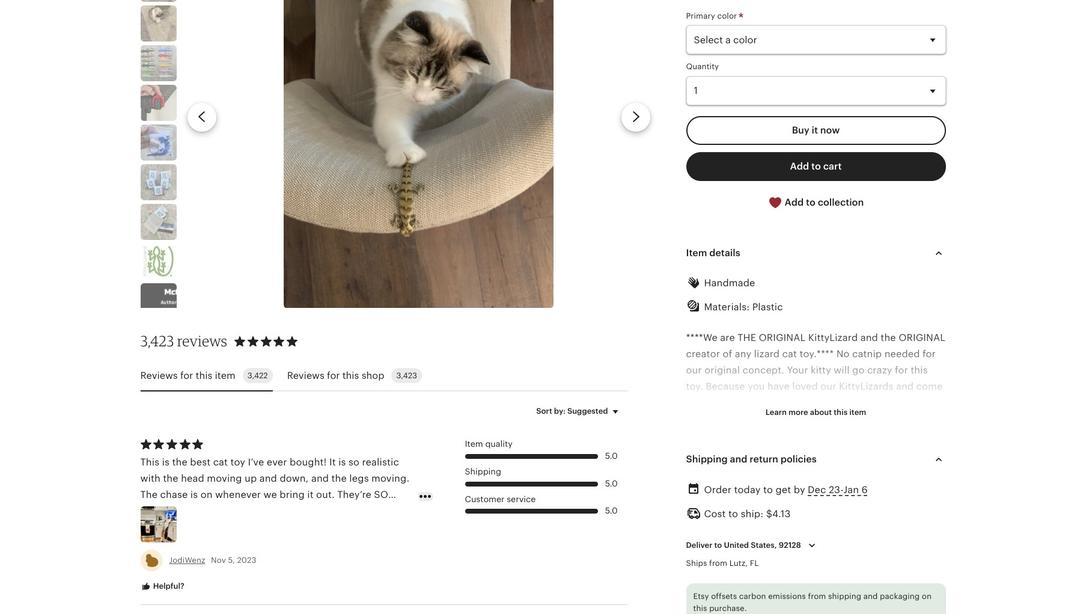 Task type: vqa. For each thing, say whether or not it's contained in the screenshot.
middle our
yes



Task type: describe. For each thing, give the bounding box(es) containing it.
stronger
[[845, 463, 885, 474]]

by:
[[554, 407, 566, 416]]

reviews.
[[836, 414, 874, 425]]

higher
[[687, 463, 717, 474]]

thousands
[[731, 414, 780, 425]]

for down the "3,423 reviews"
[[180, 370, 193, 381]]

3,423 reviews
[[140, 332, 227, 350]]

collection
[[818, 196, 864, 208]]

$
[[767, 508, 773, 520]]

learn more about this item button
[[757, 402, 876, 423]]

nov
[[211, 556, 226, 565]]

this inside the etsy offsets carbon emissions from shipping and packaging on this purchase.
[[694, 604, 708, 613]]

bag
[[786, 528, 804, 539]]

learn more about this item
[[766, 408, 867, 417]]

2 5.0 from the top
[[605, 479, 618, 488]]

view details of this review photo by jodiwenz image
[[140, 507, 177, 543]]

average
[[687, 479, 724, 490]]

come
[[917, 381, 943, 392]]

playtime
[[850, 528, 891, 539]]

entertainment,
[[864, 593, 934, 605]]

from inside ****we are the original kittylizard and the original creator of any lizard cat toy.****   no catnip needed for our original concept.  your kitty will go crazy for this toy.  because you have loved our kittylizards and come back for multiple orders, many are trying to copy us. read our thousands of five-star reviews. we'll be more than happy to answer any of your questions.  our kittylizards are made from pla+ filament, which is a higher quality filament and much stronger than your average filament.  kittylizard also comes fully assembled and ready to play with immediately, unlike other products that must be assembled, and, it comes with it's own storage bag for when playtime is over.
[[790, 446, 812, 458]]

buy it now
[[792, 124, 840, 136]]

2 original from the left
[[899, 332, 946, 343]]

products
[[714, 512, 757, 523]]

shop
[[362, 370, 385, 381]]

filament
[[754, 463, 793, 474]]

shipping and return policies button
[[676, 445, 957, 474]]

add to collection button
[[687, 188, 946, 217]]

primary color
[[687, 12, 740, 21]]

lutz,
[[730, 559, 748, 568]]

0 vertical spatial than
[[687, 430, 707, 441]]

0 vertical spatial quality
[[486, 439, 513, 449]]

for down because
[[712, 397, 725, 409]]

reviews for reviews for this shop
[[287, 370, 325, 381]]

buy it now button
[[687, 116, 946, 145]]

jodiwenz
[[169, 556, 205, 565]]

must
[[780, 512, 804, 523]]

loved
[[793, 381, 818, 392]]

1 horizontal spatial kittylizards
[[840, 381, 894, 392]]

to right today on the bottom right of the page
[[764, 484, 773, 495]]

order
[[705, 484, 732, 495]]

ship:
[[741, 508, 764, 520]]

filament.
[[726, 479, 768, 490]]

that inside after buying dozens of cat toys that seemed to get used once and then pushed aside, these 3d printed "kitty lizards" have provided hours of entertainment, exercise and fun for both cats and their humans.
[[836, 561, 854, 572]]

offsets
[[712, 592, 737, 601]]

to up we'll
[[880, 397, 890, 409]]

1 horizontal spatial is
[[915, 446, 923, 458]]

****we
[[687, 332, 718, 343]]

your
[[788, 365, 809, 376]]

quantity
[[687, 62, 719, 71]]

of down orders, on the right bottom
[[783, 414, 792, 425]]

3,422
[[248, 371, 268, 380]]

printed
[[894, 577, 928, 588]]

92128
[[779, 541, 802, 550]]

1 vertical spatial kittylizards
[[687, 446, 741, 458]]

this inside learn more about this item "dropdown button"
[[834, 408, 848, 417]]

5.0 for quality
[[605, 451, 618, 461]]

etsy
[[694, 592, 709, 601]]

1 horizontal spatial comes
[[909, 512, 941, 523]]

pushed
[[782, 577, 817, 588]]

2023
[[237, 556, 257, 565]]

1 horizontal spatial your
[[911, 463, 932, 474]]

their
[[849, 610, 871, 614]]

policies
[[781, 453, 817, 465]]

to inside after buying dozens of cat toys that seemed to get used once and then pushed aside, these 3d printed "kitty lizards" have provided hours of entertainment, exercise and fun for both cats and their humans.
[[897, 561, 906, 572]]

customer
[[465, 494, 505, 504]]

have inside ****we are the original kittylizard and the original creator of any lizard cat toy.****   no catnip needed for our original concept.  your kitty will go crazy for this toy.  because you have loved our kittylizards and come back for multiple orders, many are trying to copy us. read our thousands of five-star reviews. we'll be more than happy to answer any of your questions.  our kittylizards are made from pla+ filament, which is a higher quality filament and much stronger than your average filament.  kittylizard also comes fully assembled and ready to play with immediately, unlike other products that must be assembled, and, it comes with it's own storage bag for when playtime is over.
[[768, 381, 790, 392]]

cat inside ****we are the original kittylizard and the original creator of any lizard cat toy.****   no catnip needed for our original concept.  your kitty will go crazy for this toy.  because you have loved our kittylizards and come back for multiple orders, many are trying to copy us. read our thousands of five-star reviews. we'll be more than happy to answer any of your questions.  our kittylizards are made from pla+ filament, which is a higher quality filament and much stronger than your average filament.  kittylizard also comes fully assembled and ready to play with immediately, unlike other products that must be assembled, and, it comes with it's own storage bag for when playtime is over.
[[783, 348, 798, 360]]

order today to get by dec 23-jan 6
[[705, 484, 868, 495]]

and inside the etsy offsets carbon emissions from shipping and packaging on this purchase.
[[864, 592, 878, 601]]

1 vertical spatial any
[[790, 430, 807, 441]]

deliver
[[687, 541, 713, 550]]

etsy offsets carbon emissions from shipping and packaging on this purchase.
[[694, 592, 932, 613]]

assembled
[[687, 495, 737, 507]]

from inside the etsy offsets carbon emissions from shipping and packaging on this purchase.
[[809, 592, 827, 601]]

add to collection
[[783, 196, 864, 208]]

5.0 for service
[[605, 506, 618, 516]]

this down the reviews
[[196, 370, 212, 381]]

kitty lizard articulated cat toy image 6 image
[[140, 164, 177, 200]]

and up carbon
[[738, 577, 755, 588]]

by
[[794, 484, 806, 495]]

shipping for shipping
[[465, 467, 501, 476]]

3,423 for 3,423 reviews
[[140, 332, 174, 350]]

learn
[[766, 408, 787, 417]]

immediately,
[[846, 495, 906, 507]]

for down needed
[[896, 365, 909, 376]]

kitty lizard articulated cat toy image 7 image
[[140, 204, 177, 240]]

will
[[834, 365, 850, 376]]

item details button
[[676, 239, 957, 268]]

us.
[[918, 397, 932, 409]]

of up "their"
[[852, 593, 862, 605]]

kitty lizard articulated cat toy image 5 image
[[140, 125, 177, 161]]

1 vertical spatial be
[[806, 512, 818, 523]]

lizards"
[[714, 593, 751, 605]]

3,423 for 3,423
[[397, 371, 417, 380]]

to inside 'add to collection' button
[[807, 196, 816, 208]]

cost
[[705, 508, 726, 520]]

4.13
[[773, 508, 791, 520]]

quality inside ****we are the original kittylizard and the original creator of any lizard cat toy.****   no catnip needed for our original concept.  your kitty will go crazy for this toy.  because you have loved our kittylizards and come back for multiple orders, many are trying to copy us. read our thousands of five-star reviews. we'll be more than happy to answer any of your questions.  our kittylizards are made from pla+ filament, which is a higher quality filament and much stronger than your average filament.  kittylizard also comes fully assembled and ready to play with immediately, unlike other products that must be assembled, and, it comes with it's own storage bag for when playtime is over.
[[720, 463, 751, 474]]

for left shop
[[327, 370, 340, 381]]

item for item details
[[687, 247, 708, 259]]

reviews for reviews for this item
[[140, 370, 178, 381]]

toy.
[[687, 381, 704, 392]]

fully
[[878, 479, 898, 490]]

of down 'five-'
[[809, 430, 819, 441]]

and inside dropdown button
[[730, 453, 748, 465]]

0 horizontal spatial any
[[735, 348, 752, 360]]

item details
[[687, 247, 741, 259]]

handmade
[[705, 277, 756, 289]]

cost to ship: $ 4.13
[[705, 508, 791, 520]]

tab list containing reviews for this item
[[140, 361, 628, 392]]

shipping
[[829, 592, 862, 601]]

and up cost to ship: $ 4.13
[[740, 495, 757, 507]]

states,
[[751, 541, 777, 550]]

on
[[922, 592, 932, 601]]

our
[[897, 430, 914, 441]]

and down lizards"
[[728, 610, 746, 614]]

today
[[735, 484, 761, 495]]

of up pushed
[[784, 561, 793, 572]]

0 horizontal spatial are
[[721, 332, 735, 343]]

after buying dozens of cat toys that seemed to get used once and then pushed aside, these 3d printed "kitty lizards" have provided hours of entertainment, exercise and fun for both cats and their humans.  
[[687, 561, 934, 614]]

much
[[815, 463, 842, 474]]

it inside ****we are the original kittylizard and the original creator of any lizard cat toy.****   no catnip needed for our original concept.  your kitty will go crazy for this toy.  because you have loved our kittylizards and come back for multiple orders, many are trying to copy us. read our thousands of five-star reviews. we'll be more than happy to answer any of your questions.  our kittylizards are made from pla+ filament, which is a higher quality filament and much stronger than your average filament.  kittylizard also comes fully assembled and ready to play with immediately, unlike other products that must be assembled, and, it comes with it's own storage bag for when playtime is over.
[[900, 512, 907, 523]]

and down the hours
[[829, 610, 846, 614]]

kitty lizard articulated cat toy image 1 image
[[284, 0, 554, 308]]

kitty lizard articulated cat toy image 4 image
[[140, 85, 177, 121]]

united
[[724, 541, 749, 550]]

you
[[748, 381, 765, 392]]

customer service
[[465, 494, 536, 504]]

plastic
[[753, 301, 784, 312]]

shipping for shipping and return policies
[[687, 453, 728, 465]]

6
[[862, 484, 868, 495]]

cart
[[824, 160, 842, 172]]



Task type: locate. For each thing, give the bounding box(es) containing it.
to right cost
[[729, 508, 739, 520]]

dec
[[808, 484, 827, 495]]

1 horizontal spatial be
[[901, 414, 913, 425]]

3 5.0 from the top
[[605, 506, 618, 516]]

0 vertical spatial our
[[687, 365, 702, 376]]

1 horizontal spatial get
[[909, 561, 924, 572]]

have up orders, on the right bottom
[[768, 381, 790, 392]]

fun
[[748, 610, 764, 614]]

cat up your
[[783, 348, 798, 360]]

humans.
[[874, 610, 914, 614]]

have inside after buying dozens of cat toys that seemed to get used once and then pushed aside, these 3d printed "kitty lizards" have provided hours of entertainment, exercise and fun for both cats and their humans.
[[754, 593, 776, 605]]

1 horizontal spatial item
[[850, 408, 867, 417]]

item left 3,422
[[215, 370, 236, 381]]

1 horizontal spatial 3,423
[[397, 371, 417, 380]]

1 5.0 from the top
[[605, 451, 618, 461]]

1 horizontal spatial any
[[790, 430, 807, 441]]

any
[[735, 348, 752, 360], [790, 430, 807, 441]]

ships
[[687, 559, 708, 568]]

concept.
[[743, 365, 785, 376]]

for right needed
[[923, 348, 936, 360]]

kittylizards
[[840, 381, 894, 392], [687, 446, 741, 458]]

0 vertical spatial kittylizard
[[809, 332, 858, 343]]

1 horizontal spatial with
[[823, 495, 844, 507]]

used
[[687, 577, 709, 588]]

add inside 'add to collection' button
[[785, 196, 804, 208]]

we'll
[[877, 414, 899, 425]]

details
[[710, 247, 741, 259]]

fl
[[750, 559, 759, 568]]

item inside dropdown button
[[687, 247, 708, 259]]

1 vertical spatial with
[[687, 528, 707, 539]]

your down a
[[911, 463, 932, 474]]

be
[[901, 414, 913, 425], [806, 512, 818, 523]]

play
[[801, 495, 821, 507]]

2 vertical spatial are
[[744, 446, 758, 458]]

than down the read
[[687, 430, 707, 441]]

kittylizard up 'no'
[[809, 332, 858, 343]]

to down thousands
[[742, 430, 752, 441]]

1 vertical spatial kittylizard
[[771, 479, 820, 490]]

original
[[759, 332, 806, 343], [899, 332, 946, 343]]

1 vertical spatial 5.0
[[605, 479, 618, 488]]

0 horizontal spatial get
[[776, 484, 792, 495]]

0 horizontal spatial 3,423
[[140, 332, 174, 350]]

1 vertical spatial item
[[850, 408, 867, 417]]

2 vertical spatial our
[[713, 414, 728, 425]]

and
[[861, 332, 879, 343], [897, 381, 914, 392], [730, 453, 748, 465], [795, 463, 813, 474], [740, 495, 757, 507], [738, 577, 755, 588], [864, 592, 878, 601], [728, 610, 746, 614], [829, 610, 846, 614]]

1 horizontal spatial it
[[900, 512, 907, 523]]

item inside tab list
[[215, 370, 236, 381]]

from left pla+
[[790, 446, 812, 458]]

that up the storage
[[759, 512, 778, 523]]

get inside after buying dozens of cat toys that seemed to get used once and then pushed aside, these 3d printed "kitty lizards" have provided hours of entertainment, exercise and fun for both cats and their humans.
[[909, 561, 924, 572]]

item inside "dropdown button"
[[850, 408, 867, 417]]

are right about
[[833, 397, 847, 409]]

more inside "dropdown button"
[[789, 408, 809, 417]]

now
[[821, 124, 840, 136]]

original
[[705, 365, 740, 376]]

add down add to cart button
[[785, 196, 804, 208]]

is left over.
[[893, 528, 901, 539]]

suggested
[[568, 407, 608, 416]]

0 vertical spatial kittylizards
[[840, 381, 894, 392]]

1 original from the left
[[759, 332, 806, 343]]

with up deliver
[[687, 528, 707, 539]]

this left shop
[[343, 370, 359, 381]]

1 vertical spatial is
[[893, 528, 901, 539]]

0 horizontal spatial item
[[465, 439, 483, 449]]

kittylizards down happy
[[687, 446, 741, 458]]

0 horizontal spatial your
[[822, 430, 843, 441]]

1 vertical spatial than
[[887, 463, 908, 474]]

kitty lizard articulated cat toy image 2 image
[[140, 6, 177, 42]]

0 horizontal spatial reviews
[[140, 370, 178, 381]]

and,
[[877, 512, 898, 523]]

1 horizontal spatial our
[[713, 414, 728, 425]]

be up our
[[901, 414, 913, 425]]

1 vertical spatial shipping
[[465, 467, 501, 476]]

cats
[[807, 610, 826, 614]]

hours
[[823, 593, 850, 605]]

buying
[[713, 561, 745, 572]]

0 horizontal spatial shipping
[[465, 467, 501, 476]]

it
[[812, 124, 818, 136], [900, 512, 907, 523]]

happy
[[710, 430, 739, 441]]

1 vertical spatial from
[[710, 559, 728, 568]]

0 horizontal spatial kittylizards
[[687, 446, 741, 458]]

0 horizontal spatial is
[[893, 528, 901, 539]]

add
[[791, 160, 810, 172], [785, 196, 804, 208]]

quality up filament. at the bottom right of the page
[[720, 463, 751, 474]]

1 horizontal spatial reviews
[[287, 370, 325, 381]]

our up happy
[[713, 414, 728, 425]]

item up questions.
[[850, 408, 867, 417]]

0 horizontal spatial than
[[687, 430, 707, 441]]

1 vertical spatial your
[[911, 463, 932, 474]]

aside,
[[820, 577, 847, 588]]

0 horizontal spatial comes
[[844, 479, 876, 490]]

original up lizard
[[759, 332, 806, 343]]

reviews for this shop
[[287, 370, 385, 381]]

our up toy. at right bottom
[[687, 365, 702, 376]]

it inside buy it now "button"
[[812, 124, 818, 136]]

0 vertical spatial from
[[790, 446, 812, 458]]

that up aside,
[[836, 561, 854, 572]]

1 horizontal spatial are
[[744, 446, 758, 458]]

0 vertical spatial 3,423
[[140, 332, 174, 350]]

our down kitty
[[821, 381, 837, 392]]

from
[[790, 446, 812, 458], [710, 559, 728, 568], [809, 592, 827, 601]]

item up customer
[[465, 439, 483, 449]]

kittylizard up play
[[771, 479, 820, 490]]

reviews for this item
[[140, 370, 236, 381]]

jodiwenz nov 5, 2023
[[169, 556, 257, 565]]

catnip
[[853, 348, 882, 360]]

0 horizontal spatial quality
[[486, 439, 513, 449]]

have up fun at the right of page
[[754, 593, 776, 605]]

0 horizontal spatial original
[[759, 332, 806, 343]]

sort
[[537, 407, 553, 416]]

storage
[[747, 528, 783, 539]]

0 vertical spatial 5.0
[[605, 451, 618, 461]]

to down it's
[[715, 541, 723, 550]]

orders,
[[769, 397, 802, 409]]

kittylizards up trying
[[840, 381, 894, 392]]

quality up customer service
[[486, 439, 513, 449]]

0 vertical spatial is
[[915, 446, 923, 458]]

0 vertical spatial any
[[735, 348, 752, 360]]

your up pla+
[[822, 430, 843, 441]]

0 horizontal spatial that
[[759, 512, 778, 523]]

2 vertical spatial 5.0
[[605, 506, 618, 516]]

shipping up customer
[[465, 467, 501, 476]]

color
[[718, 12, 737, 21]]

0 vertical spatial get
[[776, 484, 792, 495]]

0 horizontal spatial our
[[687, 365, 702, 376]]

answer
[[754, 430, 788, 441]]

than
[[687, 430, 707, 441], [887, 463, 908, 474]]

1 horizontal spatial item
[[687, 247, 708, 259]]

item left details
[[687, 247, 708, 259]]

add for add to cart
[[791, 160, 810, 172]]

is left a
[[915, 446, 923, 458]]

many
[[804, 397, 830, 409]]

and up the copy
[[897, 381, 914, 392]]

to left collection
[[807, 196, 816, 208]]

1 vertical spatial it
[[900, 512, 907, 523]]

1 vertical spatial have
[[754, 593, 776, 605]]

3d
[[878, 577, 891, 588]]

are left 'the'
[[721, 332, 735, 343]]

materials:
[[705, 301, 750, 312]]

the
[[738, 332, 757, 343]]

1 horizontal spatial more
[[916, 414, 940, 425]]

back
[[687, 397, 709, 409]]

0 vertical spatial add
[[791, 160, 810, 172]]

and up by
[[795, 463, 813, 474]]

tab list
[[140, 361, 628, 392]]

are left made
[[744, 446, 758, 458]]

sort by: suggested
[[537, 407, 608, 416]]

1 vertical spatial 3,423
[[397, 371, 417, 380]]

****we are the original kittylizard and the original creator of any lizard cat toy.****   no catnip needed for our original concept.  your kitty will go crazy for this toy.  because you have loved our kittylizards and come back for multiple orders, many are trying to copy us. read our thousands of five-star reviews. we'll be more than happy to answer any of your questions.  our kittylizards are made from pla+ filament, which is a higher quality filament and much stronger than your average filament.  kittylizard also comes fully assembled and ready to play with immediately, unlike other products that must be assembled, and, it comes with it's own storage bag for when playtime is over.
[[687, 332, 946, 539]]

get up printed
[[909, 561, 924, 572]]

jan
[[844, 484, 860, 495]]

this up come
[[911, 365, 928, 376]]

3,423
[[140, 332, 174, 350], [397, 371, 417, 380]]

0 vertical spatial cat
[[783, 348, 798, 360]]

1 horizontal spatial original
[[899, 332, 946, 343]]

copy
[[893, 397, 916, 409]]

0 horizontal spatial it
[[812, 124, 818, 136]]

3,423 right shop
[[397, 371, 417, 380]]

to left cart
[[812, 160, 821, 172]]

1 horizontal spatial quality
[[720, 463, 751, 474]]

comes down stronger
[[844, 479, 876, 490]]

1 vertical spatial that
[[836, 561, 854, 572]]

and up catnip
[[861, 332, 879, 343]]

0 horizontal spatial with
[[687, 528, 707, 539]]

0 horizontal spatial be
[[806, 512, 818, 523]]

assembled,
[[821, 512, 875, 523]]

item for item quality
[[465, 439, 483, 449]]

add for add to collection
[[785, 196, 804, 208]]

for inside after buying dozens of cat toys that seemed to get used once and then pushed aside, these 3d printed "kitty lizards" have provided hours of entertainment, exercise and fun for both cats and their humans.
[[766, 610, 779, 614]]

own
[[725, 528, 745, 539]]

reviews down the "3,423 reviews"
[[140, 370, 178, 381]]

0 horizontal spatial more
[[789, 408, 809, 417]]

original up needed
[[899, 332, 946, 343]]

23-
[[829, 484, 844, 495]]

1 vertical spatial add
[[785, 196, 804, 208]]

1 vertical spatial item
[[465, 439, 483, 449]]

toy.****
[[800, 348, 834, 360]]

0 vertical spatial be
[[901, 414, 913, 425]]

0 vertical spatial are
[[721, 332, 735, 343]]

and down these
[[864, 592, 878, 601]]

from up cats
[[809, 592, 827, 601]]

2 horizontal spatial our
[[821, 381, 837, 392]]

0 vertical spatial that
[[759, 512, 778, 523]]

1 horizontal spatial that
[[836, 561, 854, 572]]

1 horizontal spatial than
[[887, 463, 908, 474]]

cat up pushed
[[796, 561, 811, 572]]

to inside deliver to united states, 92128 dropdown button
[[715, 541, 723, 550]]

add left cart
[[791, 160, 810, 172]]

be down play
[[806, 512, 818, 523]]

kitty lizard articulated cat toy image 3 image
[[140, 45, 177, 81]]

0 vertical spatial shipping
[[687, 453, 728, 465]]

pla+
[[815, 446, 838, 458]]

read
[[687, 414, 710, 425]]

0 vertical spatial item
[[687, 247, 708, 259]]

multiple
[[727, 397, 766, 409]]

reviews right 3,422
[[287, 370, 325, 381]]

that inside ****we are the original kittylizard and the original creator of any lizard cat toy.****   no catnip needed for our original concept.  your kitty will go crazy for this toy.  because you have loved our kittylizards and come back for multiple orders, many are trying to copy us. read our thousands of five-star reviews. we'll be more than happy to answer any of your questions.  our kittylizards are made from pla+ filament, which is a higher quality filament and much stronger than your average filament.  kittylizard also comes fully assembled and ready to play with immediately, unlike other products that must be assembled, and, it comes with it's own storage bag for when playtime is over.
[[759, 512, 778, 523]]

a
[[926, 446, 931, 458]]

dozens
[[748, 561, 781, 572]]

3,423 down kitty lizard articulated cat toy image 9
[[140, 332, 174, 350]]

and left return
[[730, 453, 748, 465]]

than down which
[[887, 463, 908, 474]]

1 vertical spatial get
[[909, 561, 924, 572]]

add inside add to cart button
[[791, 160, 810, 172]]

2 reviews from the left
[[287, 370, 325, 381]]

because
[[706, 381, 746, 392]]

exercise
[[687, 610, 725, 614]]

kitty lizard articulated cat toy image 8 image
[[140, 244, 177, 280]]

0 vertical spatial comes
[[844, 479, 876, 490]]

provided
[[778, 593, 820, 605]]

to inside add to cart button
[[812, 160, 821, 172]]

shipping inside shipping and return policies dropdown button
[[687, 453, 728, 465]]

this down the etsy
[[694, 604, 708, 613]]

cat inside after buying dozens of cat toys that seemed to get used once and then pushed aside, these 3d printed "kitty lizards" have provided hours of entertainment, exercise and fun for both cats and their humans.
[[796, 561, 811, 572]]

ships from lutz, fl
[[687, 559, 759, 568]]

1 vertical spatial cat
[[796, 561, 811, 572]]

it's
[[709, 528, 722, 539]]

add to cart
[[791, 160, 842, 172]]

for right fun at the right of page
[[766, 610, 779, 614]]

it right buy
[[812, 124, 818, 136]]

packaging
[[881, 592, 920, 601]]

0 vertical spatial it
[[812, 124, 818, 136]]

to up printed
[[897, 561, 906, 572]]

it right and,
[[900, 512, 907, 523]]

get left by
[[776, 484, 792, 495]]

questions.
[[845, 430, 894, 441]]

item quality
[[465, 439, 513, 449]]

more inside ****we are the original kittylizard and the original creator of any lizard cat toy.****   no catnip needed for our original concept.  your kitty will go crazy for this toy.  because you have loved our kittylizards and come back for multiple orders, many are trying to copy us. read our thousands of five-star reviews. we'll be more than happy to answer any of your questions.  our kittylizards are made from pla+ filament, which is a higher quality filament and much stronger than your average filament.  kittylizard also comes fully assembled and ready to play with immediately, unlike other products that must be assembled, and, it comes with it's own storage bag for when playtime is over.
[[916, 414, 940, 425]]

shipping up average
[[687, 453, 728, 465]]

0 horizontal spatial item
[[215, 370, 236, 381]]

helpful?
[[151, 582, 185, 591]]

1 reviews from the left
[[140, 370, 178, 381]]

to up the must
[[789, 495, 799, 507]]

this inside ****we are the original kittylizard and the original creator of any lizard cat toy.****   no catnip needed for our original concept.  your kitty will go crazy for this toy.  because you have loved our kittylizards and come back for multiple orders, many are trying to copy us. read our thousands of five-star reviews. we'll be more than happy to answer any of your questions.  our kittylizards are made from pla+ filament, which is a higher quality filament and much stronger than your average filament.  kittylizard also comes fully assembled and ready to play with immediately, unlike other products that must be assembled, and, it comes with it's own storage bag for when playtime is over.
[[911, 365, 928, 376]]

2 vertical spatial from
[[809, 592, 827, 601]]

any down 'five-'
[[790, 430, 807, 441]]

when
[[822, 528, 848, 539]]

of up original
[[723, 348, 733, 360]]

1 vertical spatial quality
[[720, 463, 751, 474]]

that
[[759, 512, 778, 523], [836, 561, 854, 572]]

0 vertical spatial with
[[823, 495, 844, 507]]

shipping and return policies
[[687, 453, 817, 465]]

1 vertical spatial comes
[[909, 512, 941, 523]]

primary
[[687, 12, 716, 21]]

for right bag at the bottom right
[[806, 528, 819, 539]]

any down 'the'
[[735, 348, 752, 360]]

creator
[[687, 348, 721, 360]]

reviews
[[140, 370, 178, 381], [287, 370, 325, 381]]

1 horizontal spatial shipping
[[687, 453, 728, 465]]

from up the once at right
[[710, 559, 728, 568]]

1 vertical spatial our
[[821, 381, 837, 392]]

kitty lizard articulated cat toy image 9 image
[[140, 283, 177, 319]]

1 vertical spatial are
[[833, 397, 847, 409]]

0 vertical spatial your
[[822, 430, 843, 441]]

once
[[712, 577, 735, 588]]

0 vertical spatial item
[[215, 370, 236, 381]]

2 horizontal spatial are
[[833, 397, 847, 409]]

crazy
[[868, 365, 893, 376]]

is
[[915, 446, 923, 458], [893, 528, 901, 539]]

have
[[768, 381, 790, 392], [754, 593, 776, 605]]

this right the star
[[834, 408, 848, 417]]

comes down unlike
[[909, 512, 941, 523]]

with down the also
[[823, 495, 844, 507]]

service
[[507, 494, 536, 504]]

carbon
[[740, 592, 767, 601]]

0 vertical spatial have
[[768, 381, 790, 392]]



